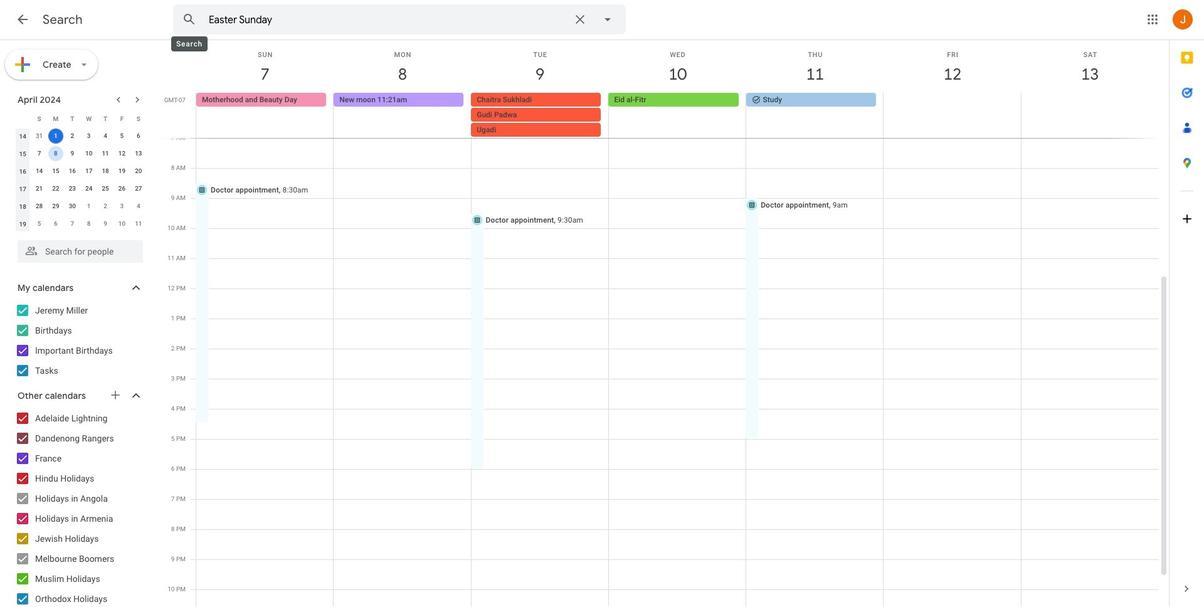 Task type: describe. For each thing, give the bounding box(es) containing it.
5 element
[[114, 129, 130, 144]]

may 3 element
[[114, 199, 130, 214]]

may 6 element
[[48, 216, 63, 232]]

march 31 element
[[32, 129, 47, 144]]

may 11 element
[[131, 216, 146, 232]]

my calendars list
[[3, 301, 156, 381]]

6 element
[[131, 129, 146, 144]]

13 element
[[131, 146, 146, 161]]

may 1 element
[[81, 199, 96, 214]]

go back image
[[15, 12, 30, 27]]

may 7 element
[[65, 216, 80, 232]]

10 element
[[81, 146, 96, 161]]

4 element
[[98, 129, 113, 144]]

1, today element
[[48, 129, 63, 144]]

may 4 element
[[131, 199, 146, 214]]

clear search image
[[568, 7, 593, 32]]

3 element
[[81, 129, 96, 144]]

28 element
[[32, 199, 47, 214]]

18 element
[[98, 164, 113, 179]]

19 element
[[114, 164, 130, 179]]

23 element
[[65, 181, 80, 196]]

search options image
[[595, 7, 621, 32]]

24 element
[[81, 181, 96, 196]]

add other calendars image
[[109, 389, 122, 402]]

22 element
[[48, 181, 63, 196]]

search image
[[177, 7, 202, 32]]

11 element
[[98, 146, 113, 161]]

15 element
[[48, 164, 63, 179]]



Task type: vqa. For each thing, say whether or not it's contained in the screenshot.
the left 9 PM
no



Task type: locate. For each thing, give the bounding box(es) containing it.
20 element
[[131, 164, 146, 179]]

column header
[[14, 110, 31, 127]]

grid
[[161, 40, 1170, 607]]

cell
[[471, 93, 609, 138], [884, 93, 1021, 138], [1021, 93, 1159, 138], [48, 127, 64, 145], [48, 145, 64, 163]]

may 2 element
[[98, 199, 113, 214]]

row
[[191, 93, 1170, 138], [14, 110, 147, 127], [14, 127, 147, 145], [14, 145, 147, 163], [14, 163, 147, 180], [14, 180, 147, 198], [14, 198, 147, 215], [14, 215, 147, 233]]

Search for people text field
[[25, 240, 136, 263]]

row group
[[14, 127, 147, 233]]

None search field
[[173, 4, 626, 35]]

8 element
[[48, 146, 63, 161]]

29 element
[[48, 199, 63, 214]]

17 element
[[81, 164, 96, 179]]

may 8 element
[[81, 216, 96, 232]]

may 10 element
[[114, 216, 130, 232]]

25 element
[[98, 181, 113, 196]]

Search text field
[[209, 14, 565, 26]]

14 element
[[32, 164, 47, 179]]

30 element
[[65, 199, 80, 214]]

12 element
[[114, 146, 130, 161]]

9 element
[[65, 146, 80, 161]]

column header inside april 2024 grid
[[14, 110, 31, 127]]

27 element
[[131, 181, 146, 196]]

21 element
[[32, 181, 47, 196]]

may 9 element
[[98, 216, 113, 232]]

7 element
[[32, 146, 47, 161]]

row group inside april 2024 grid
[[14, 127, 147, 233]]

None search field
[[0, 235, 156, 263]]

16 element
[[65, 164, 80, 179]]

may 5 element
[[32, 216, 47, 232]]

april 2024 grid
[[12, 110, 147, 233]]

heading
[[43, 12, 83, 28]]

other calendars list
[[3, 409, 156, 607]]

2 element
[[65, 129, 80, 144]]

tab list
[[1170, 40, 1205, 572]]

26 element
[[114, 181, 130, 196]]



